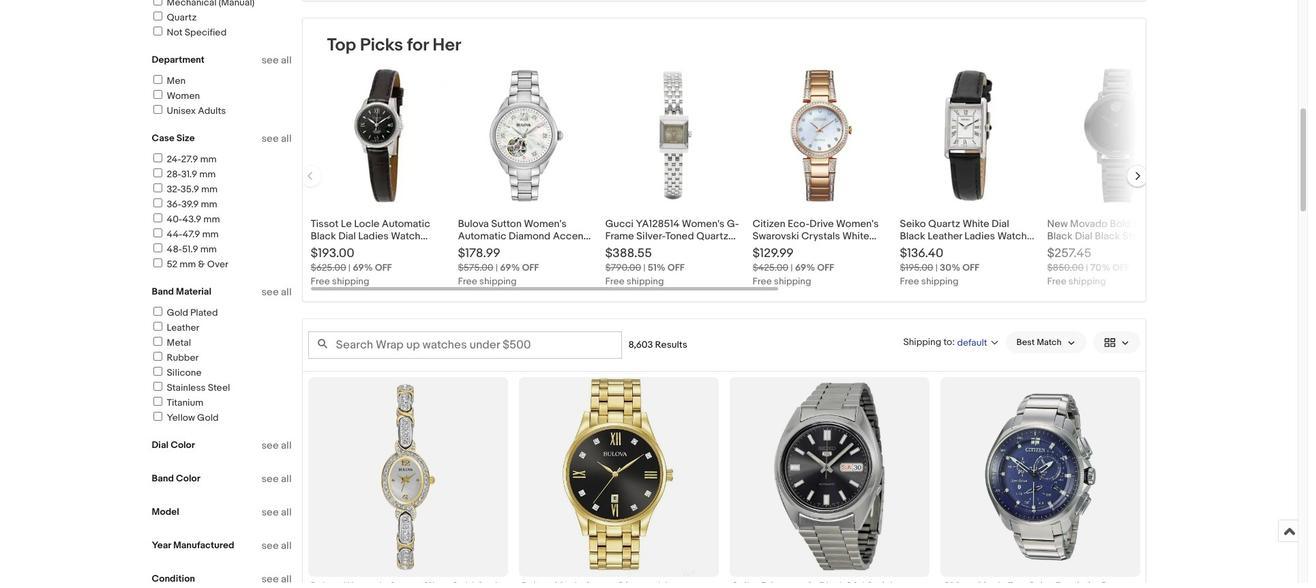 Task type: describe. For each thing, give the bounding box(es) containing it.
see all button for dial color
[[262, 439, 292, 452]]

40-43.9 mm
[[167, 214, 220, 225]]

$195.00 text field
[[900, 262, 934, 274]]

40-43.9 mm checkbox
[[153, 214, 162, 222]]

all for model
[[281, 506, 292, 519]]

black for $257.45
[[1047, 230, 1073, 243]]

$195.00
[[900, 262, 934, 274]]

unisex
[[167, 105, 196, 117]]

44-47.9 mm link
[[151, 229, 219, 240]]

quartz inside "gucci ya128514 women's g- frame silver-toned quartz watch"
[[696, 230, 729, 243]]

silicone link
[[151, 367, 202, 379]]

color for dial color
[[171, 439, 195, 451]]

men
[[167, 75, 186, 87]]

stainless steel
[[167, 382, 230, 394]]

mm for 48-51.9 mm
[[200, 244, 217, 255]]

Mechanical (Manual) checkbox
[[153, 0, 162, 5]]

all for department
[[281, 54, 292, 67]]

seiko 5 automatic black dial stainless steel men's watch snxs79k1 image
[[730, 377, 929, 577]]

off for $136.40
[[963, 262, 980, 274]]

shipping for $136.40
[[922, 276, 959, 287]]

swr053
[[900, 242, 940, 255]]

off for $257.45
[[1113, 262, 1130, 274]]

movado
[[1070, 218, 1108, 231]]

seiko
[[900, 218, 926, 231]]

4 black from the left
[[1095, 230, 1121, 243]]

stainless
[[167, 382, 206, 394]]

frame
[[605, 230, 634, 243]]

$575.00 text field
[[458, 262, 494, 274]]

24-
[[167, 153, 181, 165]]

shipping for $257.45
[[1069, 276, 1106, 287]]

| for $178.99
[[496, 262, 498, 274]]

band for band color
[[152, 473, 174, 484]]

free for $193.00
[[311, 276, 330, 287]]

39.9
[[181, 199, 199, 210]]

36-
[[167, 199, 181, 210]]

color for band color
[[176, 473, 200, 484]]

mm for 44-47.9 mm
[[202, 229, 219, 240]]

women
[[167, 90, 200, 102]]

Unisex Adults checkbox
[[153, 105, 162, 114]]

$388.55
[[605, 246, 652, 261]]

24-27.9 mm link
[[151, 153, 217, 165]]

women's inside new movado bold evolution black dial black steel women's watch 3600734
[[1047, 242, 1090, 255]]

women's inside "gucci ya128514 women's g- frame silver-toned quartz watch"
[[682, 218, 725, 231]]

Gold Plated checkbox
[[153, 307, 162, 316]]

$257.45 $850.00 | 70% off free shipping
[[1047, 246, 1130, 287]]

locle
[[354, 218, 380, 231]]

shipping for $388.55
[[627, 276, 664, 287]]

gucci ya128514 women's g-frame silver-toned quartz watch image
[[605, 68, 742, 204]]

0 vertical spatial gold
[[167, 307, 188, 319]]

0 horizontal spatial steel
[[208, 382, 230, 394]]

dial inside tissot le locle automatic black dial ladies watch t41112357
[[338, 230, 356, 243]]

case size
[[152, 132, 195, 144]]

| for $193.00
[[348, 262, 351, 274]]

see all for band color
[[262, 473, 292, 486]]

tissot
[[311, 218, 339, 231]]

silicone
[[167, 367, 202, 379]]

Silicone checkbox
[[153, 367, 162, 376]]

Women checkbox
[[153, 90, 162, 99]]

dial inside new movado bold evolution black dial black steel women's watch 3600734
[[1075, 230, 1093, 243]]

year manufactured
[[152, 540, 234, 551]]

27.9
[[181, 153, 198, 165]]

bold
[[1110, 218, 1131, 231]]

see for band color
[[262, 473, 279, 486]]

32-35.9 mm checkbox
[[153, 184, 162, 192]]

35.9
[[181, 184, 199, 195]]

48-51.9 mm link
[[151, 244, 217, 255]]

watch inside "gucci ya128514 women's g- frame silver-toned quartz watch"
[[605, 242, 635, 255]]

off for $178.99
[[522, 262, 539, 274]]

all for band color
[[281, 473, 292, 486]]

t41112357
[[311, 242, 356, 255]]

unisex adults link
[[151, 105, 226, 117]]

free for $129.99
[[753, 276, 772, 287]]

51%
[[648, 262, 666, 274]]

best
[[1017, 337, 1035, 348]]

for
[[407, 35, 429, 56]]

free for $136.40
[[900, 276, 919, 287]]

gucci ya128514 women's g- frame silver-toned quartz watch
[[605, 218, 739, 255]]

off for $388.55
[[668, 262, 685, 274]]

24-27.9 mm
[[167, 153, 217, 165]]

dial inside seiko quartz white dial black leather ladies watch swr053
[[992, 218, 1010, 231]]

40-43.9 mm link
[[151, 214, 220, 225]]

yellow gold link
[[151, 412, 219, 424]]

48-51.9 mm checkbox
[[153, 244, 162, 252]]

see for year manufactured
[[262, 540, 279, 553]]

watch inside seiko quartz white dial black leather ladies watch swr053
[[998, 230, 1027, 243]]

steel inside new movado bold evolution black dial black steel women's watch 3600734
[[1123, 230, 1147, 243]]

stainless steel link
[[151, 382, 230, 394]]

$625.00 text field
[[311, 262, 346, 274]]

$625.00
[[311, 262, 346, 274]]

rubber link
[[151, 352, 199, 364]]

Quartz checkbox
[[153, 12, 162, 20]]

best match
[[1017, 337, 1062, 348]]

watch inside new movado bold evolution black dial black steel women's watch 3600734
[[1092, 242, 1122, 255]]

36-39.9 mm checkbox
[[153, 199, 162, 207]]

size
[[177, 132, 195, 144]]

specified
[[185, 27, 227, 38]]

to
[[944, 336, 953, 348]]

$257.45
[[1047, 246, 1092, 261]]

match
[[1037, 337, 1062, 348]]

case
[[152, 132, 174, 144]]

shipping for $178.99
[[479, 276, 517, 287]]

| for $136.40
[[936, 262, 938, 274]]

band color
[[152, 473, 200, 484]]

all for case size
[[281, 132, 292, 145]]

see all for band material
[[262, 286, 292, 299]]

gold plated link
[[151, 307, 218, 319]]

$790.00 text field
[[605, 262, 641, 274]]

52
[[167, 259, 178, 270]]

dial down yellow gold checkbox
[[152, 439, 169, 451]]

women link
[[151, 90, 200, 102]]

mm for 28-31.9 mm
[[199, 169, 216, 180]]

evolution
[[1134, 218, 1176, 231]]

Yellow Gold checkbox
[[153, 412, 162, 421]]

48-
[[167, 244, 182, 255]]

best match button
[[1006, 332, 1086, 353]]

over
[[207, 259, 228, 270]]

leather inside seiko quartz white dial black leather ladies watch swr053
[[928, 230, 963, 243]]

metal link
[[151, 337, 191, 349]]

ladies for $136.40
[[965, 230, 995, 243]]

automatic
[[382, 218, 430, 231]]

see all button for band material
[[262, 286, 292, 299]]

shipping to : default
[[904, 336, 988, 348]]

see for dial color
[[262, 439, 279, 452]]

$790.00
[[605, 262, 641, 274]]

top
[[327, 35, 356, 56]]

all for dial color
[[281, 439, 292, 452]]

new movado bold evolution black dial black steel women's watch 3600734 image
[[1060, 68, 1171, 204]]

| for $257.45
[[1086, 262, 1088, 274]]

48-51.9 mm
[[167, 244, 217, 255]]

metal
[[167, 337, 191, 349]]

mm for 32-35.9 mm
[[201, 184, 218, 195]]

43.9
[[183, 214, 201, 225]]

results
[[655, 339, 687, 351]]

band for band material
[[152, 286, 174, 297]]

rubber
[[167, 352, 199, 364]]

$193.00 $625.00 | 69% off free shipping
[[311, 246, 392, 287]]

32-35.9 mm
[[167, 184, 218, 195]]

$193.00
[[311, 246, 355, 261]]

52 mm & over
[[167, 259, 228, 270]]

quartz inside seiko quartz white dial black leather ladies watch swr053
[[928, 218, 961, 231]]

mm for 40-43.9 mm
[[204, 214, 220, 225]]

gold plated
[[167, 307, 218, 319]]

51.9
[[182, 244, 198, 255]]



Task type: locate. For each thing, give the bounding box(es) containing it.
not specified
[[167, 27, 227, 38]]

ladies inside tissot le locle automatic black dial ladies watch t41112357
[[358, 230, 389, 243]]

Men checkbox
[[153, 75, 162, 84]]

shipping down $425.00
[[774, 276, 811, 287]]

Titanium checkbox
[[153, 397, 162, 406]]

quartz right toned
[[696, 230, 729, 243]]

color down "dial color"
[[176, 473, 200, 484]]

4 all from the top
[[281, 439, 292, 452]]

1 see all from the top
[[262, 54, 292, 67]]

7 all from the top
[[281, 540, 292, 553]]

off inside $193.00 $625.00 | 69% off free shipping
[[375, 262, 392, 274]]

2 ladies from the left
[[965, 230, 995, 243]]

3 black from the left
[[1047, 230, 1073, 243]]

see all for department
[[262, 54, 292, 67]]

free inside the $257.45 $850.00 | 70% off free shipping
[[1047, 276, 1067, 287]]

color down yellow
[[171, 439, 195, 451]]

see all button
[[262, 54, 292, 67], [262, 132, 292, 145], [262, 286, 292, 299], [262, 439, 292, 452], [262, 473, 292, 486], [262, 506, 292, 519], [262, 540, 292, 553]]

2 black from the left
[[900, 230, 926, 243]]

free
[[311, 276, 330, 287], [458, 276, 477, 287], [605, 276, 625, 287], [753, 276, 772, 287], [900, 276, 919, 287], [1047, 276, 1067, 287]]

3 69% from the left
[[795, 262, 815, 274]]

dial right 'white'
[[992, 218, 1010, 231]]

dial color
[[152, 439, 195, 451]]

adults
[[198, 105, 226, 117]]

|
[[348, 262, 351, 274], [496, 262, 498, 274], [644, 262, 646, 274], [791, 262, 793, 274], [936, 262, 938, 274], [1086, 262, 1088, 274]]

2 horizontal spatial 69%
[[795, 262, 815, 274]]

1 vertical spatial band
[[152, 473, 174, 484]]

free down the $625.00 text box
[[311, 276, 330, 287]]

69% for $178.99
[[500, 262, 520, 274]]

$178.99
[[458, 246, 500, 261]]

$388.55 $790.00 | 51% off free shipping
[[605, 246, 685, 287]]

free inside $136.40 $195.00 | 30% off free shipping
[[900, 276, 919, 287]]

3 see all button from the top
[[262, 286, 292, 299]]

black up 70%
[[1095, 230, 1121, 243]]

30%
[[940, 262, 961, 274]]

| left 70%
[[1086, 262, 1088, 274]]

52 mm & Over checkbox
[[153, 259, 162, 267]]

| right $575.00
[[496, 262, 498, 274]]

5 | from the left
[[936, 262, 938, 274]]

44-47.9 mm
[[167, 229, 219, 240]]

quartz right seiko
[[928, 218, 961, 231]]

free inside $129.99 $425.00 | 69% off free shipping
[[753, 276, 772, 287]]

7 see from the top
[[262, 540, 279, 553]]

4 off from the left
[[817, 262, 834, 274]]

6 see from the top
[[262, 506, 279, 519]]

see for model
[[262, 506, 279, 519]]

watch right locle
[[391, 230, 421, 243]]

3 | from the left
[[644, 262, 646, 274]]

off inside $178.99 $575.00 | 69% off free shipping
[[522, 262, 539, 274]]

3600734
[[1124, 242, 1166, 255]]

2 69% from the left
[[500, 262, 520, 274]]

quartz up not on the top of page
[[167, 12, 197, 23]]

free inside $193.00 $625.00 | 69% off free shipping
[[311, 276, 330, 287]]

black inside tissot le locle automatic black dial ladies watch t41112357
[[311, 230, 336, 243]]

52 mm & over link
[[151, 259, 228, 270]]

tissot le locle automatic black dial ladies watch t41112357
[[311, 218, 430, 255]]

watch up $790.00 text field
[[605, 242, 635, 255]]

gold right yellow
[[197, 412, 219, 424]]

36-39.9 mm
[[167, 199, 217, 210]]

silver-
[[637, 230, 665, 243]]

free down $850.00
[[1047, 276, 1067, 287]]

see all button for band color
[[262, 473, 292, 486]]

28-31.9 mm link
[[151, 169, 216, 180]]

off
[[375, 262, 392, 274], [522, 262, 539, 274], [668, 262, 685, 274], [817, 262, 834, 274], [963, 262, 980, 274], [1113, 262, 1130, 274]]

g-
[[727, 218, 739, 231]]

gold
[[167, 307, 188, 319], [197, 412, 219, 424]]

5 off from the left
[[963, 262, 980, 274]]

4 free from the left
[[753, 276, 772, 287]]

see all for model
[[262, 506, 292, 519]]

1 horizontal spatial 69%
[[500, 262, 520, 274]]

see all button for department
[[262, 54, 292, 67]]

shipping down 70%
[[1069, 276, 1106, 287]]

8,603
[[629, 339, 653, 351]]

ladies right le
[[358, 230, 389, 243]]

not specified link
[[151, 27, 227, 38]]

citizen men's eco-drive proximity pryzm bluetooth chrono watch 48mm bz1021-54l image
[[940, 382, 1140, 572]]

0 vertical spatial leather
[[928, 230, 963, 243]]

69% right $425.00
[[795, 262, 815, 274]]

6 free from the left
[[1047, 276, 1067, 287]]

44-
[[167, 229, 183, 240]]

see all for year manufactured
[[262, 540, 292, 553]]

1 all from the top
[[281, 54, 292, 67]]

7 see all from the top
[[262, 540, 292, 553]]

mm for 36-39.9 mm
[[201, 199, 217, 210]]

yellow
[[167, 412, 195, 424]]

see all button for year manufactured
[[262, 540, 292, 553]]

off right $425.00 text box
[[817, 262, 834, 274]]

watch inside tissot le locle automatic black dial ladies watch t41112357
[[391, 230, 421, 243]]

3 shipping from the left
[[627, 276, 664, 287]]

Enter your search keyword text field
[[308, 332, 622, 359]]

| left the 30%
[[936, 262, 938, 274]]

free inside $388.55 $790.00 | 51% off free shipping
[[605, 276, 625, 287]]

gold up leather link
[[167, 307, 188, 319]]

0 horizontal spatial women's
[[682, 218, 725, 231]]

2 all from the top
[[281, 132, 292, 145]]

off for $193.00
[[375, 262, 392, 274]]

shipping inside the $257.45 $850.00 | 70% off free shipping
[[1069, 276, 1106, 287]]

tissot le locle automatic black dial ladies watch t41112357 image
[[311, 68, 447, 204]]

0 horizontal spatial quartz
[[167, 12, 197, 23]]

2 | from the left
[[496, 262, 498, 274]]

off right 70%
[[1113, 262, 1130, 274]]

black inside seiko quartz white dial black leather ladies watch swr053
[[900, 230, 926, 243]]

$575.00
[[458, 262, 494, 274]]

Metal checkbox
[[153, 337, 162, 346]]

3 free from the left
[[605, 276, 625, 287]]

titanium
[[167, 397, 203, 409]]

leather
[[928, 230, 963, 243], [167, 322, 199, 334]]

shipping down 51%
[[627, 276, 664, 287]]

department
[[152, 54, 205, 65]]

default
[[957, 337, 988, 348]]

free down $575.00
[[458, 276, 477, 287]]

69%
[[353, 262, 373, 274], [500, 262, 520, 274], [795, 262, 815, 274]]

0 horizontal spatial ladies
[[358, 230, 389, 243]]

1 vertical spatial gold
[[197, 412, 219, 424]]

band up model
[[152, 473, 174, 484]]

watch up 70%
[[1092, 242, 1122, 255]]

5 all from the top
[[281, 473, 292, 486]]

off inside $388.55 $790.00 | 51% off free shipping
[[668, 262, 685, 274]]

| inside $129.99 $425.00 | 69% off free shipping
[[791, 262, 793, 274]]

gucci
[[605, 218, 634, 231]]

watch right 'white'
[[998, 230, 1027, 243]]

3 off from the left
[[668, 262, 685, 274]]

69% inside $129.99 $425.00 | 69% off free shipping
[[795, 262, 815, 274]]

Leather checkbox
[[153, 322, 162, 331]]

4 see all from the top
[[262, 439, 292, 452]]

seiko quartz white dial black leather ladies watch swr053 image
[[900, 68, 1037, 204]]

black for $193.00
[[311, 230, 336, 243]]

all for year manufactured
[[281, 540, 292, 553]]

view: gallery view image
[[1104, 335, 1129, 350]]

$129.99 $425.00 | 69% off free shipping
[[753, 246, 834, 287]]

free inside $178.99 $575.00 | 69% off free shipping
[[458, 276, 477, 287]]

bulova women's quartz silver gold oval crystal stainless steel watch 19mm 98l005 image
[[308, 377, 508, 577]]

free for $178.99
[[458, 276, 477, 287]]

black
[[311, 230, 336, 243], [900, 230, 926, 243], [1047, 230, 1073, 243], [1095, 230, 1121, 243]]

5 shipping from the left
[[922, 276, 959, 287]]

titanium link
[[151, 397, 203, 409]]

| inside $193.00 $625.00 | 69% off free shipping
[[348, 262, 351, 274]]

7 see all button from the top
[[262, 540, 292, 553]]

mm right 39.9
[[201, 199, 217, 210]]

off inside $136.40 $195.00 | 30% off free shipping
[[963, 262, 980, 274]]

le
[[341, 218, 352, 231]]

mm right 43.9
[[204, 214, 220, 225]]

4 see from the top
[[262, 439, 279, 452]]

black up $193.00
[[311, 230, 336, 243]]

mm for 24-27.9 mm
[[200, 153, 217, 165]]

off right $575.00
[[522, 262, 539, 274]]

year
[[152, 540, 171, 551]]

3 see from the top
[[262, 286, 279, 299]]

6 shipping from the left
[[1069, 276, 1106, 287]]

1 vertical spatial women's
[[1047, 242, 1090, 255]]

leather down gold plated link at bottom left
[[167, 322, 199, 334]]

leather up $136.40
[[928, 230, 963, 243]]

mm right 47.9 at the top left of the page
[[202, 229, 219, 240]]

see all button for case size
[[262, 132, 292, 145]]

1 black from the left
[[311, 230, 336, 243]]

dial up $193.00
[[338, 230, 356, 243]]

shipping down the 30%
[[922, 276, 959, 287]]

all
[[281, 54, 292, 67], [281, 132, 292, 145], [281, 286, 292, 299], [281, 439, 292, 452], [281, 473, 292, 486], [281, 506, 292, 519], [281, 540, 292, 553]]

steel
[[1123, 230, 1147, 243], [208, 382, 230, 394]]

shipping inside $388.55 $790.00 | 51% off free shipping
[[627, 276, 664, 287]]

0 vertical spatial band
[[152, 286, 174, 297]]

$129.99
[[753, 246, 794, 261]]

1 off from the left
[[375, 262, 392, 274]]

0 horizontal spatial gold
[[167, 307, 188, 319]]

free down $425.00 text box
[[753, 276, 772, 287]]

0 vertical spatial steel
[[1123, 230, 1147, 243]]

1 horizontal spatial leather
[[928, 230, 963, 243]]

4 | from the left
[[791, 262, 793, 274]]

women's up $850.00 text field
[[1047, 242, 1090, 255]]

off right the 30%
[[963, 262, 980, 274]]

6 all from the top
[[281, 506, 292, 519]]

| right $425.00
[[791, 262, 793, 274]]

shipping inside $178.99 $575.00 | 69% off free shipping
[[479, 276, 517, 287]]

mm right 31.9
[[199, 169, 216, 180]]

2 horizontal spatial quartz
[[928, 218, 961, 231]]

69% for $193.00
[[353, 262, 373, 274]]

black for $136.40
[[900, 230, 926, 243]]

$850.00 text field
[[1047, 262, 1084, 274]]

women's left g-
[[682, 218, 725, 231]]

1 shipping from the left
[[332, 276, 369, 287]]

black up $257.45
[[1047, 230, 1073, 243]]

model
[[152, 506, 179, 518]]

material
[[176, 286, 211, 297]]

0 horizontal spatial 69%
[[353, 262, 373, 274]]

off right 51%
[[668, 262, 685, 274]]

Not Specified checkbox
[[153, 27, 162, 35]]

off down tissot le locle automatic black dial ladies watch t41112357
[[375, 262, 392, 274]]

6 | from the left
[[1086, 262, 1088, 274]]

band up gold plated 'option'
[[152, 286, 174, 297]]

1 horizontal spatial steel
[[1123, 230, 1147, 243]]

5 see all from the top
[[262, 473, 292, 486]]

Rubber checkbox
[[153, 352, 162, 361]]

unisex adults
[[167, 105, 226, 117]]

1 horizontal spatial ladies
[[965, 230, 995, 243]]

Stainless Steel checkbox
[[153, 382, 162, 391]]

bulova sutton women's automatic diamond accent open aperture watch 34mm 96p181 image
[[458, 68, 595, 204]]

5 free from the left
[[900, 276, 919, 287]]

6 see all button from the top
[[262, 506, 292, 519]]

citizen eco-drive women's swarovski crystals white dial 20mm watch em0843-51d image
[[753, 68, 889, 204]]

3 all from the top
[[281, 286, 292, 299]]

toned
[[665, 230, 694, 243]]

| left 51%
[[644, 262, 646, 274]]

color
[[171, 439, 195, 451], [176, 473, 200, 484]]

plated
[[190, 307, 218, 319]]

black up $136.40
[[900, 230, 926, 243]]

seiko quartz white dial black leather ladies watch swr053
[[900, 218, 1027, 255]]

1 ladies from the left
[[358, 230, 389, 243]]

32-35.9 mm link
[[151, 184, 218, 195]]

off inside the $257.45 $850.00 | 70% off free shipping
[[1113, 262, 1130, 274]]

| inside $178.99 $575.00 | 69% off free shipping
[[496, 262, 498, 274]]

31.9
[[181, 169, 197, 180]]

69% for $129.99
[[795, 262, 815, 274]]

ladies for $193.00
[[358, 230, 389, 243]]

white
[[963, 218, 990, 231]]

$178.99 $575.00 | 69% off free shipping
[[458, 246, 539, 287]]

| inside $388.55 $790.00 | 51% off free shipping
[[644, 262, 646, 274]]

2 band from the top
[[152, 473, 174, 484]]

1 see from the top
[[262, 54, 279, 67]]

ladies up $136.40 $195.00 | 30% off free shipping
[[965, 230, 995, 243]]

1 horizontal spatial quartz
[[696, 230, 729, 243]]

1 horizontal spatial gold
[[197, 412, 219, 424]]

28-31.9 mm checkbox
[[153, 169, 162, 177]]

not
[[167, 27, 183, 38]]

69% inside $178.99 $575.00 | 69% off free shipping
[[500, 262, 520, 274]]

see all for dial color
[[262, 439, 292, 452]]

shipping down $625.00
[[332, 276, 369, 287]]

$136.40 $195.00 | 30% off free shipping
[[900, 246, 980, 287]]

0 vertical spatial color
[[171, 439, 195, 451]]

ladies inside seiko quartz white dial black leather ladies watch swr053
[[965, 230, 995, 243]]

shipping for $193.00
[[332, 276, 369, 287]]

44-47.9 mm checkbox
[[153, 229, 162, 237]]

69% down tissot le locle automatic black dial ladies watch t41112357
[[353, 262, 373, 274]]

1 69% from the left
[[353, 262, 373, 274]]

1 vertical spatial steel
[[208, 382, 230, 394]]

1 free from the left
[[311, 276, 330, 287]]

2 free from the left
[[458, 276, 477, 287]]

&
[[198, 259, 205, 270]]

shipping
[[332, 276, 369, 287], [479, 276, 517, 287], [627, 276, 664, 287], [774, 276, 811, 287], [922, 276, 959, 287], [1069, 276, 1106, 287]]

| inside the $257.45 $850.00 | 70% off free shipping
[[1086, 262, 1088, 274]]

2 see from the top
[[262, 132, 279, 145]]

quartz link
[[151, 12, 197, 23]]

free down $790.00 on the left of page
[[605, 276, 625, 287]]

all for band material
[[281, 286, 292, 299]]

4 see all button from the top
[[262, 439, 292, 452]]

36-39.9 mm link
[[151, 199, 217, 210]]

mm up &
[[200, 244, 217, 255]]

4 shipping from the left
[[774, 276, 811, 287]]

| inside $136.40 $195.00 | 30% off free shipping
[[936, 262, 938, 274]]

shipping inside $136.40 $195.00 | 30% off free shipping
[[922, 276, 959, 287]]

shipping inside $129.99 $425.00 | 69% off free shipping
[[774, 276, 811, 287]]

shipping down $575.00
[[479, 276, 517, 287]]

men link
[[151, 75, 186, 87]]

5 see from the top
[[262, 473, 279, 486]]

shipping inside $193.00 $625.00 | 69% off free shipping
[[332, 276, 369, 287]]

mm right 35.9
[[201, 184, 218, 195]]

1 vertical spatial leather
[[167, 322, 199, 334]]

$850.00
[[1047, 262, 1084, 274]]

$136.40
[[900, 246, 944, 261]]

:
[[953, 336, 955, 348]]

0 horizontal spatial leather
[[167, 322, 199, 334]]

3 see all from the top
[[262, 286, 292, 299]]

bulova men's quartz diamond accent calendar gold black dial watch 40mm 97d108 image
[[541, 377, 696, 577]]

| right $625.00
[[348, 262, 351, 274]]

6 off from the left
[[1113, 262, 1130, 274]]

off for $129.99
[[817, 262, 834, 274]]

see for case size
[[262, 132, 279, 145]]

47.9
[[183, 229, 200, 240]]

1 vertical spatial color
[[176, 473, 200, 484]]

quartz
[[167, 12, 197, 23], [928, 218, 961, 231], [696, 230, 729, 243]]

off inside $129.99 $425.00 | 69% off free shipping
[[817, 262, 834, 274]]

1 band from the top
[[152, 286, 174, 297]]

dial up $257.45
[[1075, 230, 1093, 243]]

1 | from the left
[[348, 262, 351, 274]]

free for $388.55
[[605, 276, 625, 287]]

1 see all button from the top
[[262, 54, 292, 67]]

new movado bold evolution black dial black steel women's watch 3600734
[[1047, 218, 1176, 255]]

see all button for model
[[262, 506, 292, 519]]

24-27.9 mm checkbox
[[153, 153, 162, 162]]

free for $257.45
[[1047, 276, 1067, 287]]

| for $129.99
[[791, 262, 793, 274]]

2 shipping from the left
[[479, 276, 517, 287]]

shipping for $129.99
[[774, 276, 811, 287]]

5 see all button from the top
[[262, 473, 292, 486]]

0 vertical spatial women's
[[682, 218, 725, 231]]

$425.00 text field
[[753, 262, 789, 274]]

69% inside $193.00 $625.00 | 69% off free shipping
[[353, 262, 373, 274]]

see all for case size
[[262, 132, 292, 145]]

free down $195.00
[[900, 276, 919, 287]]

69% down $178.99
[[500, 262, 520, 274]]

leather link
[[151, 322, 199, 334]]

2 see all from the top
[[262, 132, 292, 145]]

2 off from the left
[[522, 262, 539, 274]]

band material
[[152, 286, 211, 297]]

mm left &
[[180, 259, 196, 270]]

6 see all from the top
[[262, 506, 292, 519]]

8,603 results
[[629, 339, 687, 351]]

see for department
[[262, 54, 279, 67]]

new
[[1047, 218, 1068, 231]]

mm right 27.9
[[200, 153, 217, 165]]

see for band material
[[262, 286, 279, 299]]

1 horizontal spatial women's
[[1047, 242, 1090, 255]]

2 see all button from the top
[[262, 132, 292, 145]]

| for $388.55
[[644, 262, 646, 274]]



Task type: vqa. For each thing, say whether or not it's contained in the screenshot.
Year
yes



